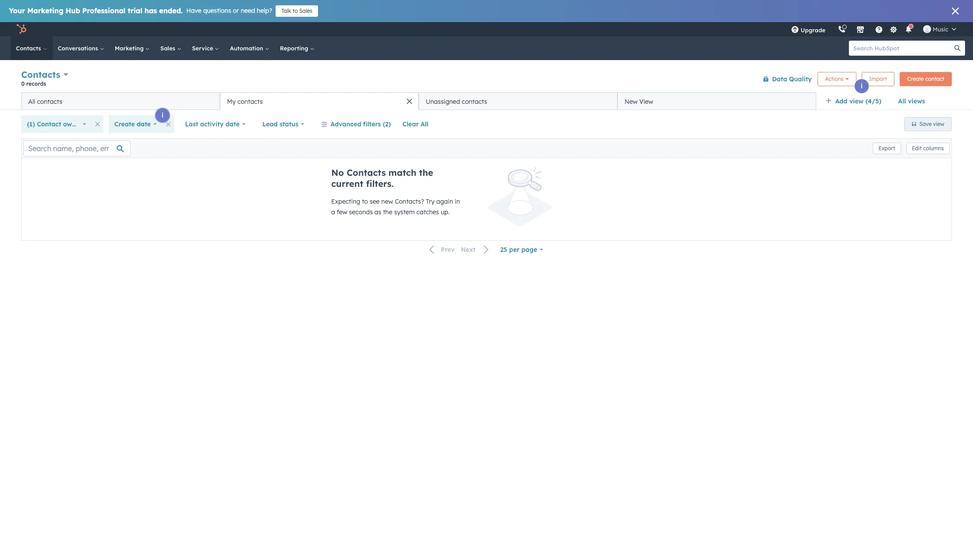 Task type: vqa. For each thing, say whether or not it's contained in the screenshot.
Clear All button at top left
yes



Task type: describe. For each thing, give the bounding box(es) containing it.
your
[[9, 6, 25, 15]]

actions button
[[818, 72, 857, 86]]

create date
[[114, 120, 151, 128]]

upgrade image
[[791, 26, 799, 34]]

last activity date
[[185, 120, 240, 128]]

25 per page
[[500, 246, 537, 254]]

import
[[870, 75, 887, 82]]

hubspot image
[[16, 24, 27, 34]]

hubspot link
[[11, 24, 33, 34]]

my
[[227, 97, 236, 105]]

lead status button
[[257, 115, 310, 133]]

advanced filters (2) button
[[316, 115, 397, 133]]

all views link
[[893, 92, 931, 110]]

contacts link
[[11, 36, 52, 60]]

marketing link
[[110, 36, 155, 60]]

all views
[[899, 97, 926, 105]]

unassigned contacts button
[[419, 92, 618, 110]]

menu containing music
[[785, 22, 963, 36]]

clear
[[403, 120, 419, 128]]

sales link
[[155, 36, 187, 60]]

or
[[233, 7, 239, 15]]

help button
[[872, 22, 887, 36]]

few
[[337, 208, 347, 216]]

upgrade
[[801, 27, 826, 34]]

create contact button
[[900, 72, 952, 86]]

(1) contact owner button
[[21, 115, 92, 133]]

trial
[[128, 6, 142, 15]]

your marketing hub professional trial has ended. have questions or need help?
[[9, 6, 272, 15]]

date inside last activity date popup button
[[226, 120, 240, 128]]

reporting
[[280, 45, 310, 52]]

prev button
[[424, 244, 458, 256]]

new view
[[625, 97, 654, 105]]

try
[[426, 198, 435, 205]]

create date button
[[109, 115, 163, 133]]

again
[[437, 198, 453, 205]]

search image
[[955, 45, 961, 51]]

contacts button
[[21, 68, 69, 81]]

create contact
[[908, 75, 945, 82]]

per
[[509, 246, 520, 254]]

contacts banner
[[21, 67, 952, 92]]

marketplaces image
[[857, 26, 865, 34]]

edit
[[912, 145, 922, 151]]

filters
[[363, 120, 381, 128]]

service
[[192, 45, 215, 52]]

catches
[[417, 208, 439, 216]]

add view (4/5) button
[[820, 92, 893, 110]]

sales inside button
[[299, 8, 313, 14]]

filters.
[[366, 178, 394, 189]]

talk to sales button
[[276, 5, 318, 17]]

new
[[625, 97, 638, 105]]

lead status
[[263, 120, 299, 128]]

no
[[331, 167, 344, 178]]

expecting
[[331, 198, 360, 205]]

system
[[394, 208, 415, 216]]

to for talk
[[293, 8, 298, 14]]

data quality button
[[757, 70, 813, 88]]

automation link
[[225, 36, 275, 60]]

quality
[[789, 75, 812, 83]]

ended.
[[159, 6, 183, 15]]

greg robinson image
[[924, 25, 931, 33]]

no contacts match the current filters.
[[331, 167, 433, 189]]

contact
[[37, 120, 61, 128]]

status
[[280, 120, 299, 128]]

data quality
[[772, 75, 812, 83]]

see
[[370, 198, 380, 205]]

create for create date
[[114, 120, 135, 128]]

all contacts button
[[21, 92, 220, 110]]

help image
[[875, 26, 883, 34]]

unassigned
[[426, 97, 460, 105]]

service link
[[187, 36, 225, 60]]

0 vertical spatial i button
[[855, 79, 869, 93]]

unassigned contacts
[[426, 97, 487, 105]]

new
[[382, 198, 393, 205]]

1 vertical spatial i button
[[156, 108, 170, 122]]

views
[[908, 97, 926, 105]]

my contacts
[[227, 97, 263, 105]]

contacts inside no contacts match the current filters.
[[347, 167, 386, 178]]



Task type: locate. For each thing, give the bounding box(es) containing it.
view right save
[[934, 121, 945, 127]]

all left views
[[899, 97, 906, 105]]

marketing down trial
[[115, 45, 145, 52]]

0 vertical spatial contacts
[[16, 45, 43, 52]]

1 horizontal spatial to
[[362, 198, 368, 205]]

contacts?
[[395, 198, 424, 205]]

lead
[[263, 120, 278, 128]]

contacts inside unassigned contacts button
[[462, 97, 487, 105]]

music
[[933, 26, 949, 33]]

add
[[836, 97, 848, 105]]

1 horizontal spatial i button
[[855, 79, 869, 93]]

hub
[[66, 6, 80, 15]]

0 vertical spatial i
[[861, 82, 863, 90]]

1 horizontal spatial i
[[861, 82, 863, 90]]

1 vertical spatial create
[[114, 120, 135, 128]]

(2)
[[383, 120, 391, 128]]

my contacts button
[[220, 92, 419, 110]]

match
[[389, 167, 417, 178]]

0 horizontal spatial i
[[162, 111, 164, 119]]

save view button
[[904, 117, 952, 131]]

1 vertical spatial contacts
[[21, 69, 60, 80]]

1 horizontal spatial sales
[[299, 8, 313, 14]]

sales left service
[[160, 45, 177, 52]]

0 vertical spatial to
[[293, 8, 298, 14]]

export button
[[873, 143, 901, 154]]

0 horizontal spatial marketing
[[27, 6, 63, 15]]

(1)
[[27, 120, 35, 128]]

contacts down contacts banner
[[462, 97, 487, 105]]

help?
[[257, 7, 272, 15]]

view for save
[[934, 121, 945, 127]]

1 contacts from the left
[[37, 97, 62, 105]]

contacts up records
[[21, 69, 60, 80]]

0
[[21, 80, 25, 87]]

sales
[[299, 8, 313, 14], [160, 45, 177, 52]]

1 vertical spatial marketing
[[115, 45, 145, 52]]

need
[[241, 7, 255, 15]]

create left contact
[[908, 75, 924, 82]]

records
[[26, 80, 46, 87]]

to inside button
[[293, 8, 298, 14]]

to right talk
[[293, 8, 298, 14]]

automation
[[230, 45, 265, 52]]

contact
[[926, 75, 945, 82]]

i button up add view (4/5)
[[855, 79, 869, 93]]

settings image
[[890, 26, 898, 34]]

a
[[331, 208, 335, 216]]

all for all contacts
[[28, 97, 35, 105]]

talk
[[282, 8, 291, 14]]

marketplaces button
[[851, 22, 870, 36]]

create down all contacts button at the top left
[[114, 120, 135, 128]]

all for all views
[[899, 97, 906, 105]]

notifications image
[[905, 26, 913, 34]]

contacts for my contacts
[[238, 97, 263, 105]]

1 date from the left
[[137, 120, 151, 128]]

contacts right no
[[347, 167, 386, 178]]

1 horizontal spatial marketing
[[115, 45, 145, 52]]

0 horizontal spatial create
[[114, 120, 135, 128]]

prev
[[441, 246, 455, 254]]

clear all button
[[397, 115, 434, 133]]

has
[[145, 6, 157, 15]]

marketing
[[27, 6, 63, 15], [115, 45, 145, 52]]

add view (4/5)
[[836, 97, 882, 105]]

0 horizontal spatial the
[[383, 208, 393, 216]]

edit columns
[[912, 145, 944, 151]]

view right the "add"
[[850, 97, 864, 105]]

clear all
[[403, 120, 429, 128]]

2 horizontal spatial contacts
[[462, 97, 487, 105]]

i button left last
[[156, 108, 170, 122]]

actions
[[825, 75, 844, 82]]

next
[[461, 246, 476, 254]]

to inside expecting to see new contacts? try again in a few seconds as the system catches up.
[[362, 198, 368, 205]]

view for add
[[850, 97, 864, 105]]

up.
[[441, 208, 450, 216]]

the
[[419, 167, 433, 178], [383, 208, 393, 216]]

(1) contact owner
[[27, 120, 82, 128]]

create inside popup button
[[114, 120, 135, 128]]

to for expecting
[[362, 198, 368, 205]]

notifications button
[[901, 22, 916, 36]]

save view
[[920, 121, 945, 127]]

menu
[[785, 22, 963, 36]]

2 contacts from the left
[[238, 97, 263, 105]]

save
[[920, 121, 932, 127]]

last activity date button
[[179, 115, 251, 133]]

expecting to see new contacts? try again in a few seconds as the system catches up.
[[331, 198, 460, 216]]

1 vertical spatial to
[[362, 198, 368, 205]]

contacts inside popup button
[[21, 69, 60, 80]]

1 horizontal spatial all
[[421, 120, 429, 128]]

contacts down the hubspot link
[[16, 45, 43, 52]]

1 horizontal spatial create
[[908, 75, 924, 82]]

1 horizontal spatial date
[[226, 120, 240, 128]]

date down all contacts button at the top left
[[137, 120, 151, 128]]

next button
[[458, 244, 495, 256]]

2 horizontal spatial all
[[899, 97, 906, 105]]

1 vertical spatial the
[[383, 208, 393, 216]]

2 date from the left
[[226, 120, 240, 128]]

questions
[[203, 7, 231, 15]]

contacts inside "link"
[[16, 45, 43, 52]]

1 vertical spatial i
[[162, 111, 164, 119]]

contacts for all contacts
[[37, 97, 62, 105]]

all inside "button"
[[421, 120, 429, 128]]

Search HubSpot search field
[[849, 41, 958, 56]]

seconds
[[349, 208, 373, 216]]

create for create contact
[[908, 75, 924, 82]]

settings link
[[889, 25, 900, 34]]

last
[[185, 120, 198, 128]]

0 vertical spatial create
[[908, 75, 924, 82]]

the right the as
[[383, 208, 393, 216]]

all
[[899, 97, 906, 105], [28, 97, 35, 105], [421, 120, 429, 128]]

pagination navigation
[[424, 244, 495, 256]]

25 per page button
[[495, 241, 549, 259]]

0 horizontal spatial contacts
[[37, 97, 62, 105]]

the inside expecting to see new contacts? try again in a few seconds as the system catches up.
[[383, 208, 393, 216]]

contacts right my on the top
[[238, 97, 263, 105]]

0 horizontal spatial to
[[293, 8, 298, 14]]

3 contacts from the left
[[462, 97, 487, 105]]

0 records
[[21, 80, 46, 87]]

the inside no contacts match the current filters.
[[419, 167, 433, 178]]

0 horizontal spatial view
[[850, 97, 864, 105]]

contacts inside all contacts button
[[37, 97, 62, 105]]

0 vertical spatial marketing
[[27, 6, 63, 15]]

advanced filters (2)
[[331, 120, 391, 128]]

create inside button
[[908, 75, 924, 82]]

0 vertical spatial sales
[[299, 8, 313, 14]]

have
[[186, 7, 202, 15]]

0 vertical spatial the
[[419, 167, 433, 178]]

close image
[[952, 8, 959, 15]]

edit columns button
[[907, 143, 950, 154]]

date inside create date popup button
[[137, 120, 151, 128]]

0 horizontal spatial sales
[[160, 45, 177, 52]]

all inside "link"
[[899, 97, 906, 105]]

import button
[[862, 72, 895, 86]]

search button
[[951, 41, 966, 56]]

1 vertical spatial sales
[[160, 45, 177, 52]]

view inside save view button
[[934, 121, 945, 127]]

2 vertical spatial contacts
[[347, 167, 386, 178]]

0 horizontal spatial date
[[137, 120, 151, 128]]

i
[[861, 82, 863, 90], [162, 111, 164, 119]]

music button
[[918, 22, 962, 36]]

advanced
[[331, 120, 361, 128]]

1 horizontal spatial view
[[934, 121, 945, 127]]

25
[[500, 246, 508, 254]]

all right clear
[[421, 120, 429, 128]]

0 horizontal spatial i button
[[156, 108, 170, 122]]

marketing left hub
[[27, 6, 63, 15]]

sales right talk
[[299, 8, 313, 14]]

menu item
[[832, 22, 834, 36]]

conversations link
[[52, 36, 110, 60]]

i button
[[855, 79, 869, 93], [156, 108, 170, 122]]

view
[[640, 97, 654, 105]]

all inside button
[[28, 97, 35, 105]]

page
[[522, 246, 537, 254]]

in
[[455, 198, 460, 205]]

owner
[[63, 120, 82, 128]]

talk to sales
[[282, 8, 313, 14]]

Search name, phone, email addresses, or company search field
[[23, 140, 131, 156]]

date right activity
[[226, 120, 240, 128]]

contacts for unassigned contacts
[[462, 97, 487, 105]]

the right match at top
[[419, 167, 433, 178]]

all down 0 records
[[28, 97, 35, 105]]

0 horizontal spatial all
[[28, 97, 35, 105]]

activity
[[200, 120, 224, 128]]

contacts down records
[[37, 97, 62, 105]]

contacts inside the my contacts button
[[238, 97, 263, 105]]

view inside add view (4/5) popup button
[[850, 97, 864, 105]]

0 vertical spatial view
[[850, 97, 864, 105]]

columns
[[924, 145, 944, 151]]

1 horizontal spatial the
[[419, 167, 433, 178]]

professional
[[82, 6, 126, 15]]

export
[[879, 145, 896, 151]]

to left see
[[362, 198, 368, 205]]

all contacts
[[28, 97, 62, 105]]

calling icon image
[[838, 26, 846, 34]]

1 vertical spatial view
[[934, 121, 945, 127]]

date
[[137, 120, 151, 128], [226, 120, 240, 128]]

1 horizontal spatial contacts
[[238, 97, 263, 105]]



